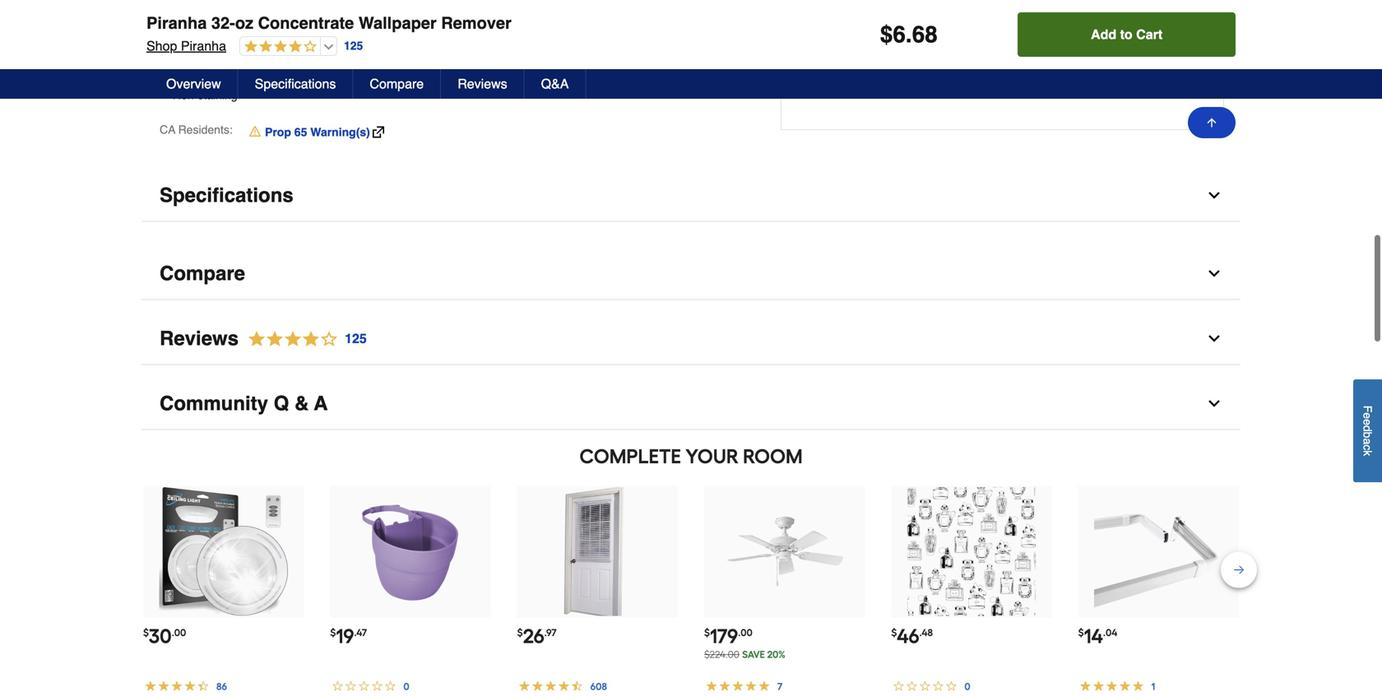 Task type: vqa. For each thing, say whether or not it's contained in the screenshot.
2nd .00 from left
yes



Task type: describe. For each thing, give the bounding box(es) containing it.
1 vertical spatial concentrate
[[284, 72, 345, 85]]

room
[[743, 444, 803, 468]]

complete your room heading
[[142, 440, 1241, 473]]

reviews inside reviews button
[[458, 76, 508, 91]]

overview button
[[150, 69, 238, 99]]

20%
[[767, 648, 786, 660]]

add to cart button
[[1018, 12, 1236, 57]]

.00 for 30
[[172, 627, 186, 639]]

just
[[306, 56, 324, 69]]

bell + howell bell+howell 1-light 7.13-in white led flush mount light image
[[159, 487, 288, 616]]

a
[[314, 392, 328, 415]]

pdf
[[847, 88, 870, 101]]

$ 26 .97
[[517, 624, 557, 648]]

up
[[272, 40, 285, 53]]

2 e from the top
[[1362, 419, 1375, 426]]

prop65 warning label link
[[847, 67, 968, 84]]

compare for top compare button
[[370, 76, 424, 91]]

0 vertical spatial concentrate
[[236, 56, 296, 69]]

a
[[1362, 438, 1375, 445]]

gallons
[[311, 40, 347, 53]]

5
[[301, 40, 307, 53]]

46
[[897, 624, 920, 648]]

piranha 32-oz concentrate wallpaper remover
[[147, 14, 512, 33]]

warning
[[889, 69, 935, 82]]

cart
[[1137, 27, 1163, 42]]

magne blind 1-in slat width 25-in x 42-in cordless white vinyl room darkening mini blinds image
[[533, 487, 662, 616]]

&
[[295, 392, 309, 415]]

to inside 32-oz bottle mixes up to 5 gallons of remover economical concentrate - just mix with water professional strength concentrate non-staining
[[288, 40, 298, 53]]

1 e from the top
[[1362, 413, 1375, 419]]

$ for 26
[[517, 627, 523, 639]]

d
[[1362, 426, 1375, 432]]

$ 30 .00
[[143, 624, 186, 648]]

hart & harlow lockseam 3-in 28-in to 48-in white steel single curtain rod image
[[1095, 487, 1223, 616]]

125 inside 3.8 stars image
[[345, 331, 367, 346]]

$ 14 .04
[[1079, 624, 1118, 648]]

strength
[[239, 72, 281, 85]]

f e e d b a c k
[[1362, 406, 1375, 456]]

compare for the bottom compare button
[[160, 262, 245, 285]]

reviews button
[[441, 69, 525, 99]]

.48
[[920, 627, 933, 639]]

3.8 stars image containing 125
[[239, 328, 368, 350]]

add to cart
[[1091, 27, 1163, 42]]

chevron down image for specifications
[[1207, 187, 1223, 204]]

prop
[[265, 125, 291, 139]]

.
[[906, 21, 913, 48]]

$ 179 .00
[[705, 624, 753, 648]]

hinkley cabana 36-in appliance white indoor/outdoor downrod or flush mount smart ceiling fan (5-blade) image
[[721, 487, 849, 616]]

prop65
[[847, 69, 886, 82]]

esta home design department 56.4-sq ft white non-woven abstract unpasted wallpaper image
[[908, 487, 1036, 616]]

label
[[938, 69, 968, 82]]

$ for 46
[[892, 627, 897, 639]]

6
[[893, 21, 906, 48]]

q&a button
[[525, 69, 586, 99]]

oz
[[189, 40, 204, 53]]

community q & a button
[[142, 378, 1241, 430]]

wallpaper
[[359, 14, 437, 33]]

your
[[686, 444, 739, 468]]

$224.00 save 20%
[[705, 648, 786, 660]]

q
[[274, 392, 289, 415]]

oz
[[235, 14, 254, 33]]

68
[[913, 21, 938, 48]]

.97
[[545, 627, 557, 639]]

complete your room
[[580, 444, 803, 468]]

link icon image
[[373, 126, 384, 138]]

complete
[[580, 444, 681, 468]]

0 vertical spatial piranha
[[147, 14, 207, 33]]

32-oz bottle mixes up to 5 gallons of remover economical concentrate - just mix with water professional strength concentrate non-staining
[[173, 40, 405, 101]]

0 vertical spatial specifications
[[255, 76, 336, 91]]

1 vertical spatial specifications
[[160, 184, 294, 206]]

0 vertical spatial specifications button
[[238, 69, 353, 99]]

prop 65 warning(s) link
[[249, 124, 384, 140]]

f e e d b a c k button
[[1354, 380, 1383, 482]]

with
[[348, 56, 369, 69]]



Task type: locate. For each thing, give the bounding box(es) containing it.
30
[[149, 624, 172, 648]]

3.8 stars image up '&'
[[239, 328, 368, 350]]

community
[[160, 392, 268, 415]]

2 chevron down image from the top
[[1207, 265, 1223, 282]]

1 vertical spatial 3.8 stars image
[[239, 328, 368, 350]]

1 horizontal spatial to
[[1121, 27, 1133, 42]]

economical
[[173, 56, 232, 69]]

remover
[[441, 14, 512, 33]]

$ for 179
[[705, 627, 710, 639]]

concentrate
[[236, 56, 296, 69], [284, 72, 345, 85]]

0 horizontal spatial 32-
[[173, 40, 189, 53]]

3 chevron down image from the top
[[1207, 395, 1223, 412]]

14
[[1084, 624, 1104, 648]]

reviews down remover
[[458, 76, 508, 91]]

ca
[[160, 123, 175, 136]]

1 vertical spatial piranha
[[181, 38, 226, 53]]

0 vertical spatial reviews
[[458, 76, 508, 91]]

professional
[[173, 72, 236, 85]]

mix
[[327, 56, 345, 69]]

prop65 warning label pdf
[[847, 69, 968, 101]]

$ for 30
[[143, 627, 149, 639]]

to left 5
[[288, 40, 298, 53]]

concentrate
[[258, 14, 354, 33]]

community q & a
[[160, 392, 328, 415]]

reviews
[[458, 76, 508, 91], [160, 327, 239, 350]]

to right add
[[1121, 27, 1133, 42]]

32- up bottle
[[211, 14, 235, 33]]

1 horizontal spatial .00
[[738, 627, 753, 639]]

piranha up shop piranha
[[147, 14, 207, 33]]

3.8 stars image
[[240, 40, 317, 55], [239, 328, 368, 350]]

.00 for 179
[[738, 627, 753, 639]]

3.8 stars image up -
[[240, 40, 317, 55]]

1 vertical spatial reviews
[[160, 327, 239, 350]]

.04
[[1104, 627, 1118, 639]]

mixes
[[239, 40, 269, 53]]

$ 6 . 68
[[880, 21, 938, 48]]

1 horizontal spatial compare
[[370, 76, 424, 91]]

shop piranha
[[147, 38, 226, 53]]

$ for 14
[[1079, 627, 1084, 639]]

32- up economical
[[173, 40, 189, 53]]

$ 19 .47
[[330, 624, 367, 648]]

$ inside $ 46 .48
[[892, 627, 897, 639]]

0 horizontal spatial .00
[[172, 627, 186, 639]]

$ inside the $ 30 .00
[[143, 627, 149, 639]]

1 vertical spatial specifications button
[[142, 170, 1241, 222]]

emsco group 7.5-in w x 6-in h orchid purple resin outdoor hanging planter image
[[346, 487, 475, 616]]

1 vertical spatial 32-
[[173, 40, 189, 53]]

32- inside 32-oz bottle mixes up to 5 gallons of remover economical concentrate - just mix with water professional strength concentrate non-staining
[[173, 40, 189, 53]]

concentrate down just
[[284, 72, 345, 85]]

compare button
[[353, 69, 441, 99], [142, 248, 1241, 300]]

$ inside $ 19 .47
[[330, 627, 336, 639]]

.47
[[354, 627, 367, 639]]

to inside 'button'
[[1121, 27, 1133, 42]]

of
[[350, 40, 360, 53]]

$ inside the $ 14 .04
[[1079, 627, 1084, 639]]

179
[[710, 624, 738, 648]]

arrow up image
[[1206, 116, 1219, 129]]

1 vertical spatial chevron down image
[[1207, 265, 1223, 282]]

chevron down image
[[1207, 330, 1223, 347]]

concentrate up "strength"
[[236, 56, 296, 69]]

32-
[[211, 14, 235, 33], [173, 40, 189, 53]]

2 vertical spatial chevron down image
[[1207, 395, 1223, 412]]

remover
[[363, 40, 405, 53]]

specifications down -
[[255, 76, 336, 91]]

b
[[1362, 432, 1375, 438]]

e
[[1362, 413, 1375, 419], [1362, 419, 1375, 426]]

19
[[336, 624, 354, 648]]

add
[[1091, 27, 1117, 42]]

piranha
[[147, 14, 207, 33], [181, 38, 226, 53]]

0 vertical spatial 125
[[344, 39, 363, 52]]

e up the d
[[1362, 413, 1375, 419]]

0 vertical spatial compare button
[[353, 69, 441, 99]]

$ inside $ 26 .97
[[517, 627, 523, 639]]

warning image
[[249, 125, 261, 138]]

125
[[344, 39, 363, 52], [345, 331, 367, 346]]

c
[[1362, 445, 1375, 451]]

warning(s)
[[310, 125, 370, 139]]

specifications button
[[238, 69, 353, 99], [142, 170, 1241, 222]]

specifications down residents: at the top left of page
[[160, 184, 294, 206]]

non-
[[173, 88, 198, 101]]

chevron down image up chevron down icon
[[1207, 265, 1223, 282]]

1 vertical spatial 125
[[345, 331, 367, 346]]

reviews up community
[[160, 327, 239, 350]]

chevron down image for community q & a
[[1207, 395, 1223, 412]]

bottle
[[207, 40, 236, 53]]

1 .00 from the left
[[172, 627, 186, 639]]

water
[[372, 56, 400, 69]]

f
[[1362, 406, 1375, 413]]

e up b
[[1362, 419, 1375, 426]]

k
[[1362, 451, 1375, 456]]

0 horizontal spatial reviews
[[160, 327, 239, 350]]

compare
[[370, 76, 424, 91], [160, 262, 245, 285]]

0 vertical spatial compare
[[370, 76, 424, 91]]

prop 65 warning(s)
[[265, 125, 370, 139]]

26
[[523, 624, 545, 648]]

0 horizontal spatial to
[[288, 40, 298, 53]]

$ 46 .48
[[892, 624, 933, 648]]

ca residents:
[[160, 123, 233, 136]]

0 vertical spatial chevron down image
[[1207, 187, 1223, 204]]

chevron down image inside compare button
[[1207, 265, 1223, 282]]

1 horizontal spatial 32-
[[211, 14, 235, 33]]

chevron down image
[[1207, 187, 1223, 204], [1207, 265, 1223, 282], [1207, 395, 1223, 412]]

overview
[[166, 76, 221, 91]]

0 horizontal spatial compare
[[160, 262, 245, 285]]

2 .00 from the left
[[738, 627, 753, 639]]

0 vertical spatial 32-
[[211, 14, 235, 33]]

chevron down image down arrow up icon
[[1207, 187, 1223, 204]]

-
[[299, 56, 303, 69]]

$ for 6
[[880, 21, 893, 48]]

1 vertical spatial compare
[[160, 262, 245, 285]]

specifications
[[255, 76, 336, 91], [160, 184, 294, 206]]

piranha up economical
[[181, 38, 226, 53]]

residents:
[[178, 123, 233, 136]]

staining
[[198, 88, 238, 101]]

.00 inside $ 179 .00
[[738, 627, 753, 639]]

document image
[[817, 67, 830, 81]]

1 chevron down image from the top
[[1207, 187, 1223, 204]]

1 horizontal spatial reviews
[[458, 76, 508, 91]]

$ inside $ 179 .00
[[705, 627, 710, 639]]

chevron down image inside community q & a button
[[1207, 395, 1223, 412]]

$
[[880, 21, 893, 48], [143, 627, 149, 639], [330, 627, 336, 639], [517, 627, 523, 639], [705, 627, 710, 639], [892, 627, 897, 639], [1079, 627, 1084, 639]]

$224.00
[[705, 648, 740, 660]]

$ for 19
[[330, 627, 336, 639]]

.00 inside the $ 30 .00
[[172, 627, 186, 639]]

shop
[[147, 38, 177, 53]]

0 vertical spatial 3.8 stars image
[[240, 40, 317, 55]]

chevron down image for compare
[[1207, 265, 1223, 282]]

to
[[1121, 27, 1133, 42], [288, 40, 298, 53]]

q&a
[[541, 76, 569, 91]]

65
[[294, 125, 307, 139]]

chevron down image down chevron down icon
[[1207, 395, 1223, 412]]

1 vertical spatial compare button
[[142, 248, 1241, 300]]

.00
[[172, 627, 186, 639], [738, 627, 753, 639]]

save
[[743, 648, 765, 660]]



